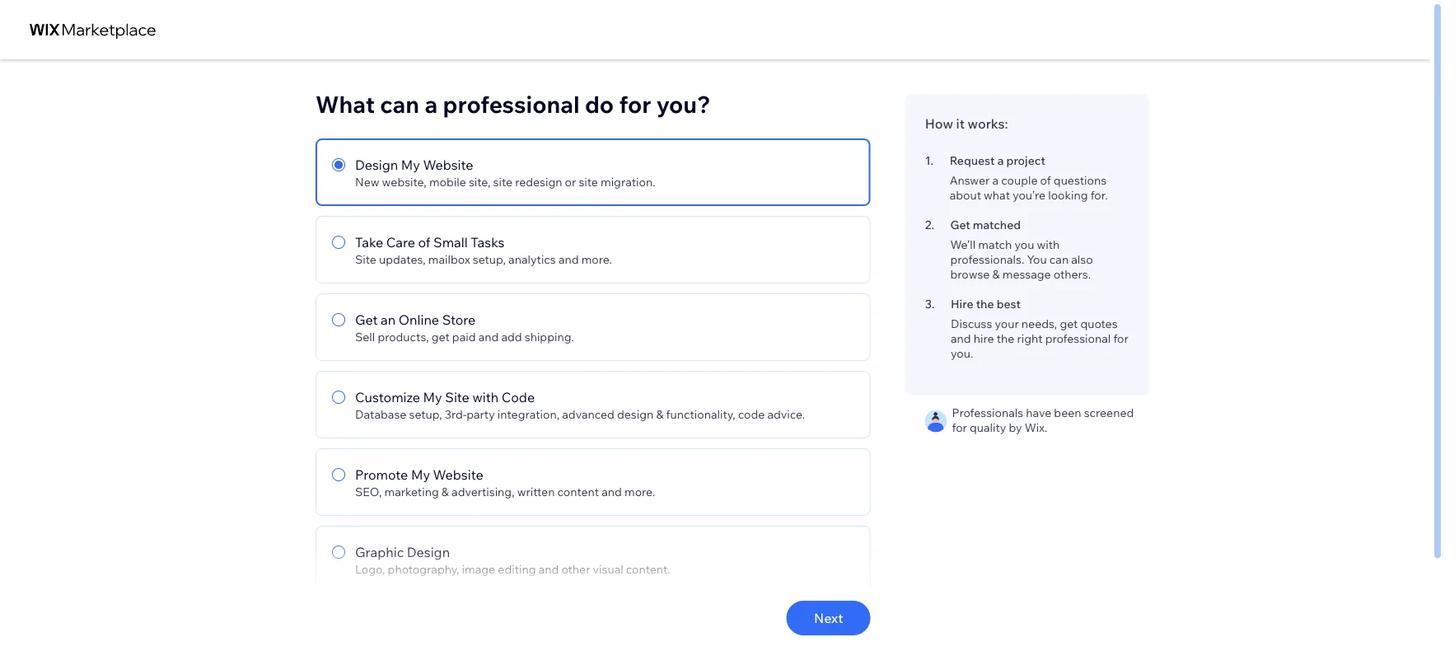 Task type: vqa. For each thing, say whether or not it's contained in the screenshot.
option group
yes



Task type: locate. For each thing, give the bounding box(es) containing it.
1 horizontal spatial site
[[445, 389, 470, 405]]

more. inside promote my website seo, marketing & advertising, written content and more.
[[625, 485, 655, 499]]

setup, down tasks
[[473, 252, 506, 267]]

professional down quotes on the right
[[1045, 331, 1111, 346]]

seo,
[[355, 485, 382, 499]]

1 horizontal spatial with
[[1037, 237, 1060, 252]]

a
[[425, 89, 438, 118], [998, 153, 1004, 168], [993, 173, 999, 187]]

get for get an online store
[[355, 311, 378, 328]]

&
[[993, 267, 1000, 281], [656, 407, 664, 421], [442, 485, 449, 499]]

setup, inside take care of small tasks site updates, mailbox setup, analytics and more.
[[473, 252, 506, 267]]

1 horizontal spatial design
[[407, 544, 450, 560]]

1 vertical spatial my
[[423, 389, 442, 405]]

2 vertical spatial for
[[952, 420, 967, 435]]

1 horizontal spatial professional
[[1045, 331, 1111, 346]]

1 horizontal spatial more.
[[625, 485, 655, 499]]

my inside promote my website seo, marketing & advertising, written content and more.
[[411, 466, 430, 483]]

1 vertical spatial more.
[[625, 485, 655, 499]]

site down "take"
[[355, 252, 376, 267]]

0 vertical spatial of
[[1040, 173, 1051, 187]]

hire the best discuss your needs, get quotes and hire the right professional for you.
[[951, 297, 1129, 361]]

my up the marketing
[[411, 466, 430, 483]]

about
[[950, 188, 981, 202]]

can
[[380, 89, 420, 118], [1050, 252, 1069, 267]]

website inside design my website new website, mobile site, site redesign or site migration.
[[423, 157, 473, 173]]

my inside design my website new website, mobile site, site redesign or site migration.
[[401, 157, 420, 173]]

get inside get an online store sell products, get paid and add shipping.
[[355, 311, 378, 328]]

you.
[[951, 346, 973, 361]]

1 vertical spatial design
[[407, 544, 450, 560]]

and left other
[[539, 562, 559, 576]]

can right what
[[380, 89, 420, 118]]

matched
[[973, 218, 1021, 232]]

get inside hire the best discuss your needs, get quotes and hire the right professional for you.
[[1060, 316, 1078, 331]]

database
[[355, 407, 407, 421]]

get
[[951, 218, 970, 232], [355, 311, 378, 328]]

0 horizontal spatial design
[[355, 157, 398, 173]]

1 vertical spatial get
[[355, 311, 378, 328]]

and inside promote my website seo, marketing & advertising, written content and more.
[[602, 485, 622, 499]]

3
[[925, 297, 932, 311]]

site right the or
[[579, 175, 598, 189]]

0 horizontal spatial the
[[976, 297, 994, 311]]

my inside customize my site with code database setup, 3rd-party integration, advanced design & functionality, code advice.
[[423, 389, 442, 405]]

3 .
[[925, 297, 935, 311]]

website up mobile
[[423, 157, 473, 173]]

with inside get matched we'll match you with professionals. you can also browse & message others.
[[1037, 237, 1060, 252]]

0 vertical spatial can
[[380, 89, 420, 118]]

customize my site with code database setup, 3rd-party integration, advanced design & functionality, code advice.
[[355, 389, 805, 421]]

professional up design my website new website, mobile site, site redesign or site migration.
[[443, 89, 580, 118]]

of up you're
[[1040, 173, 1051, 187]]

website up advertising,
[[433, 466, 483, 483]]

1 vertical spatial site
[[445, 389, 470, 405]]

0 horizontal spatial site
[[355, 252, 376, 267]]

get matched we'll match you with professionals. you can also browse & message others.
[[951, 218, 1093, 281]]

& right design
[[656, 407, 664, 421]]

website inside promote my website seo, marketing & advertising, written content and more.
[[433, 466, 483, 483]]

get for best
[[1060, 316, 1078, 331]]

& inside promote my website seo, marketing & advertising, written content and more.
[[442, 485, 449, 499]]

been
[[1054, 405, 1082, 420]]

& inside get matched we'll match you with professionals. you can also browse & message others.
[[993, 267, 1000, 281]]

setup, left 3rd-
[[409, 407, 442, 421]]

take care of small tasks site updates, mailbox setup, analytics and more.
[[355, 234, 612, 267]]

content.
[[626, 562, 671, 576]]

0 horizontal spatial get
[[355, 311, 378, 328]]

the down your at the right of the page
[[997, 331, 1015, 346]]

1
[[925, 153, 931, 168]]

of right "care"
[[418, 234, 431, 251]]

2 horizontal spatial &
[[993, 267, 1000, 281]]

1 horizontal spatial get
[[951, 218, 970, 232]]

professional
[[443, 89, 580, 118], [1045, 331, 1111, 346]]

for left quality
[[952, 420, 967, 435]]

setup, inside customize my site with code database setup, 3rd-party integration, advanced design & functionality, code advice.
[[409, 407, 442, 421]]

design up new
[[355, 157, 398, 173]]

my right customize
[[423, 389, 442, 405]]

0 horizontal spatial setup,
[[409, 407, 442, 421]]

professionals.
[[951, 252, 1025, 267]]

match
[[978, 237, 1012, 252]]

1 vertical spatial for
[[1114, 331, 1129, 346]]

1 vertical spatial of
[[418, 234, 431, 251]]

hire
[[951, 297, 974, 311]]

2
[[925, 218, 932, 232]]

design up photography,
[[407, 544, 450, 560]]

advanced
[[562, 407, 615, 421]]

1 horizontal spatial get
[[1060, 316, 1078, 331]]

0 horizontal spatial can
[[380, 89, 420, 118]]

get inside get an online store sell products, get paid and add shipping.
[[432, 330, 450, 344]]

1 vertical spatial professional
[[1045, 331, 1111, 346]]

my for design
[[401, 157, 420, 173]]

what can a professional do for you?
[[316, 89, 711, 118]]

site
[[355, 252, 376, 267], [445, 389, 470, 405]]

my for promote
[[411, 466, 430, 483]]

party
[[467, 407, 495, 421]]

get left paid
[[432, 330, 450, 344]]

mailbox
[[428, 252, 470, 267]]

get up sell at the left of page
[[355, 311, 378, 328]]

with
[[1037, 237, 1060, 252], [473, 389, 499, 405]]

1 vertical spatial &
[[656, 407, 664, 421]]

the
[[976, 297, 994, 311], [997, 331, 1015, 346]]

site,
[[469, 175, 491, 189]]

sell
[[355, 330, 375, 344]]

1 vertical spatial can
[[1050, 252, 1069, 267]]

3rd-
[[445, 407, 467, 421]]

0 horizontal spatial site
[[493, 175, 513, 189]]

for down quotes on the right
[[1114, 331, 1129, 346]]

best
[[997, 297, 1021, 311]]

2 horizontal spatial for
[[1114, 331, 1129, 346]]

can up others. on the top right of the page
[[1050, 252, 1069, 267]]

1 vertical spatial the
[[997, 331, 1015, 346]]

site up 3rd-
[[445, 389, 470, 405]]

get up we'll
[[951, 218, 970, 232]]

0 vertical spatial with
[[1037, 237, 1060, 252]]

0 vertical spatial more.
[[581, 252, 612, 267]]

and up you.
[[951, 331, 971, 346]]

1 horizontal spatial &
[[656, 407, 664, 421]]

promote
[[355, 466, 408, 483]]

1 vertical spatial .
[[932, 218, 934, 232]]

of
[[1040, 173, 1051, 187], [418, 234, 431, 251]]

1 horizontal spatial setup,
[[473, 252, 506, 267]]

0 vertical spatial setup,
[[473, 252, 506, 267]]

quotes
[[1081, 316, 1118, 331]]

with up 'party'
[[473, 389, 499, 405]]

0 vertical spatial design
[[355, 157, 398, 173]]

design
[[617, 407, 654, 421]]

and inside "graphic design logo, photography, image editing and other visual content."
[[539, 562, 559, 576]]

more. right analytics on the top left
[[581, 252, 612, 267]]

0 horizontal spatial more.
[[581, 252, 612, 267]]

get inside get matched we'll match you with professionals. you can also browse & message others.
[[951, 218, 970, 232]]

professionals have been screened for quality by wix.
[[952, 405, 1134, 435]]

and right analytics on the top left
[[559, 252, 579, 267]]

code
[[738, 407, 765, 421]]

a up mobile
[[425, 89, 438, 118]]

1 site from the left
[[493, 175, 513, 189]]

1 horizontal spatial site
[[579, 175, 598, 189]]

site
[[493, 175, 513, 189], [579, 175, 598, 189]]

looking
[[1048, 188, 1088, 202]]

get for online
[[432, 330, 450, 344]]

the right hire
[[976, 297, 994, 311]]

how
[[925, 115, 953, 132]]

how it works:
[[925, 115, 1008, 132]]

0 horizontal spatial professional
[[443, 89, 580, 118]]

option group containing design my website
[[316, 138, 871, 593]]

and left add
[[478, 330, 499, 344]]

1 horizontal spatial can
[[1050, 252, 1069, 267]]

0 horizontal spatial get
[[432, 330, 450, 344]]

2 vertical spatial &
[[442, 485, 449, 499]]

& down professionals.
[[993, 267, 1000, 281]]

and right content
[[602, 485, 622, 499]]

1 horizontal spatial of
[[1040, 173, 1051, 187]]

migration.
[[601, 175, 656, 189]]

my
[[401, 157, 420, 173], [423, 389, 442, 405], [411, 466, 430, 483]]

a left project
[[998, 153, 1004, 168]]

1 vertical spatial with
[[473, 389, 499, 405]]

1 vertical spatial website
[[433, 466, 483, 483]]

a up 'what'
[[993, 173, 999, 187]]

option group
[[316, 138, 871, 593]]

quality
[[970, 420, 1006, 435]]

0 vertical spatial .
[[931, 153, 934, 168]]

2 vertical spatial .
[[932, 297, 935, 311]]

1 horizontal spatial for
[[952, 420, 967, 435]]

mobile
[[429, 175, 466, 189]]

0 vertical spatial website
[[423, 157, 473, 173]]

of inside request a project answer a couple of questions about what you're looking for.
[[1040, 173, 1051, 187]]

more. right content
[[625, 485, 655, 499]]

you
[[1027, 252, 1047, 267]]

professionals
[[952, 405, 1024, 420]]

0 vertical spatial the
[[976, 297, 994, 311]]

answer
[[950, 173, 990, 187]]

for inside professionals have been screened for quality by wix.
[[952, 420, 967, 435]]

0 vertical spatial site
[[355, 252, 376, 267]]

with up you
[[1037, 237, 1060, 252]]

design inside "graphic design logo, photography, image editing and other visual content."
[[407, 544, 450, 560]]

0 horizontal spatial with
[[473, 389, 499, 405]]

code
[[502, 389, 535, 405]]

& right the marketing
[[442, 485, 449, 499]]

0 horizontal spatial &
[[442, 485, 449, 499]]

0 horizontal spatial of
[[418, 234, 431, 251]]

what
[[984, 188, 1010, 202]]

0 vertical spatial get
[[951, 218, 970, 232]]

setup,
[[473, 252, 506, 267], [409, 407, 442, 421]]

website
[[423, 157, 473, 173], [433, 466, 483, 483]]

2 vertical spatial my
[[411, 466, 430, 483]]

site inside take care of small tasks site updates, mailbox setup, analytics and more.
[[355, 252, 376, 267]]

image
[[462, 562, 495, 576]]

site right site,
[[493, 175, 513, 189]]

get
[[1060, 316, 1078, 331], [432, 330, 450, 344]]

site inside customize my site with code database setup, 3rd-party integration, advanced design & functionality, code advice.
[[445, 389, 470, 405]]

0 vertical spatial for
[[619, 89, 651, 118]]

get right the needs,
[[1060, 316, 1078, 331]]

1 vertical spatial setup,
[[409, 407, 442, 421]]

for inside hire the best discuss your needs, get quotes and hire the right professional for you.
[[1114, 331, 1129, 346]]

my up website,
[[401, 157, 420, 173]]

0 vertical spatial my
[[401, 157, 420, 173]]

0 vertical spatial professional
[[443, 89, 580, 118]]

more.
[[581, 252, 612, 267], [625, 485, 655, 499]]

your
[[995, 316, 1019, 331]]

for right do
[[619, 89, 651, 118]]

0 vertical spatial &
[[993, 267, 1000, 281]]



Task type: describe. For each thing, give the bounding box(es) containing it.
get for get matched
[[951, 218, 970, 232]]

hire
[[974, 331, 994, 346]]

request a project answer a couple of questions about what you're looking for.
[[950, 153, 1108, 202]]

it
[[956, 115, 965, 132]]

have
[[1026, 405, 1052, 420]]

browse
[[951, 267, 990, 281]]

questions
[[1054, 173, 1107, 187]]

do
[[585, 89, 614, 118]]

care
[[386, 234, 415, 251]]

store
[[442, 311, 476, 328]]

next button
[[787, 601, 871, 635]]

0 horizontal spatial for
[[619, 89, 651, 118]]

editing
[[498, 562, 536, 576]]

customize
[[355, 389, 420, 405]]

professional inside hire the best discuss your needs, get quotes and hire the right professional for you.
[[1045, 331, 1111, 346]]

add
[[501, 330, 522, 344]]

photography,
[[388, 562, 459, 576]]

more. inside take care of small tasks site updates, mailbox setup, analytics and more.
[[581, 252, 612, 267]]

design my website new website, mobile site, site redesign or site migration.
[[355, 157, 656, 189]]

redesign
[[515, 175, 562, 189]]

2 .
[[925, 218, 934, 232]]

integration,
[[498, 407, 560, 421]]

content
[[557, 485, 599, 499]]

website for design my website
[[423, 157, 473, 173]]

request
[[950, 153, 995, 168]]

updates,
[[379, 252, 426, 267]]

can inside get matched we'll match you with professionals. you can also browse & message others.
[[1050, 252, 1069, 267]]

. for 3
[[932, 297, 935, 311]]

you're
[[1013, 188, 1046, 202]]

message
[[1003, 267, 1051, 281]]

shipping.
[[525, 330, 574, 344]]

analytics
[[509, 252, 556, 267]]

and inside hire the best discuss your needs, get quotes and hire the right professional for you.
[[951, 331, 971, 346]]

works:
[[968, 115, 1008, 132]]

paid
[[452, 330, 476, 344]]

project
[[1007, 153, 1046, 168]]

visual
[[593, 562, 624, 576]]

tasks
[[471, 234, 505, 251]]

other
[[561, 562, 590, 576]]

1 horizontal spatial the
[[997, 331, 1015, 346]]

& inside customize my site with code database setup, 3rd-party integration, advanced design & functionality, code advice.
[[656, 407, 664, 421]]

also
[[1071, 252, 1093, 267]]

advertising,
[[452, 485, 515, 499]]

we'll
[[951, 237, 976, 252]]

functionality,
[[666, 407, 736, 421]]

1 vertical spatial a
[[998, 153, 1004, 168]]

right
[[1017, 331, 1043, 346]]

2 site from the left
[[579, 175, 598, 189]]

promote my website seo, marketing & advertising, written content and more.
[[355, 466, 655, 499]]

online
[[399, 311, 439, 328]]

new
[[355, 175, 379, 189]]

products,
[[378, 330, 429, 344]]

with inside customize my site with code database setup, 3rd-party integration, advanced design & functionality, code advice.
[[473, 389, 499, 405]]

you
[[1015, 237, 1035, 252]]

graphic design logo, photography, image editing and other visual content.
[[355, 544, 671, 576]]

an
[[381, 311, 396, 328]]

screened
[[1084, 405, 1134, 420]]

and inside take care of small tasks site updates, mailbox setup, analytics and more.
[[559, 252, 579, 267]]

advice.
[[767, 407, 805, 421]]

design inside design my website new website, mobile site, site redesign or site migration.
[[355, 157, 398, 173]]

discuss
[[951, 316, 992, 331]]

. for 2
[[932, 218, 934, 232]]

website,
[[382, 175, 427, 189]]

couple
[[1001, 173, 1038, 187]]

you?
[[657, 89, 711, 118]]

2 vertical spatial a
[[993, 173, 999, 187]]

1 .
[[925, 153, 934, 168]]

or
[[565, 175, 576, 189]]

needs,
[[1022, 316, 1057, 331]]

small
[[434, 234, 468, 251]]

and inside get an online store sell products, get paid and add shipping.
[[478, 330, 499, 344]]

. for 1
[[931, 153, 934, 168]]

marketing
[[384, 485, 439, 499]]

logo,
[[355, 562, 385, 576]]

of inside take care of small tasks site updates, mailbox setup, analytics and more.
[[418, 234, 431, 251]]

0 vertical spatial a
[[425, 89, 438, 118]]

my for customize
[[423, 389, 442, 405]]

what
[[316, 89, 375, 118]]

website for promote my website
[[433, 466, 483, 483]]

others.
[[1054, 267, 1091, 281]]

written
[[517, 485, 555, 499]]

by
[[1009, 420, 1022, 435]]

take
[[355, 234, 383, 251]]

next
[[814, 610, 843, 626]]

wix.
[[1025, 420, 1048, 435]]

graphic
[[355, 544, 404, 560]]



